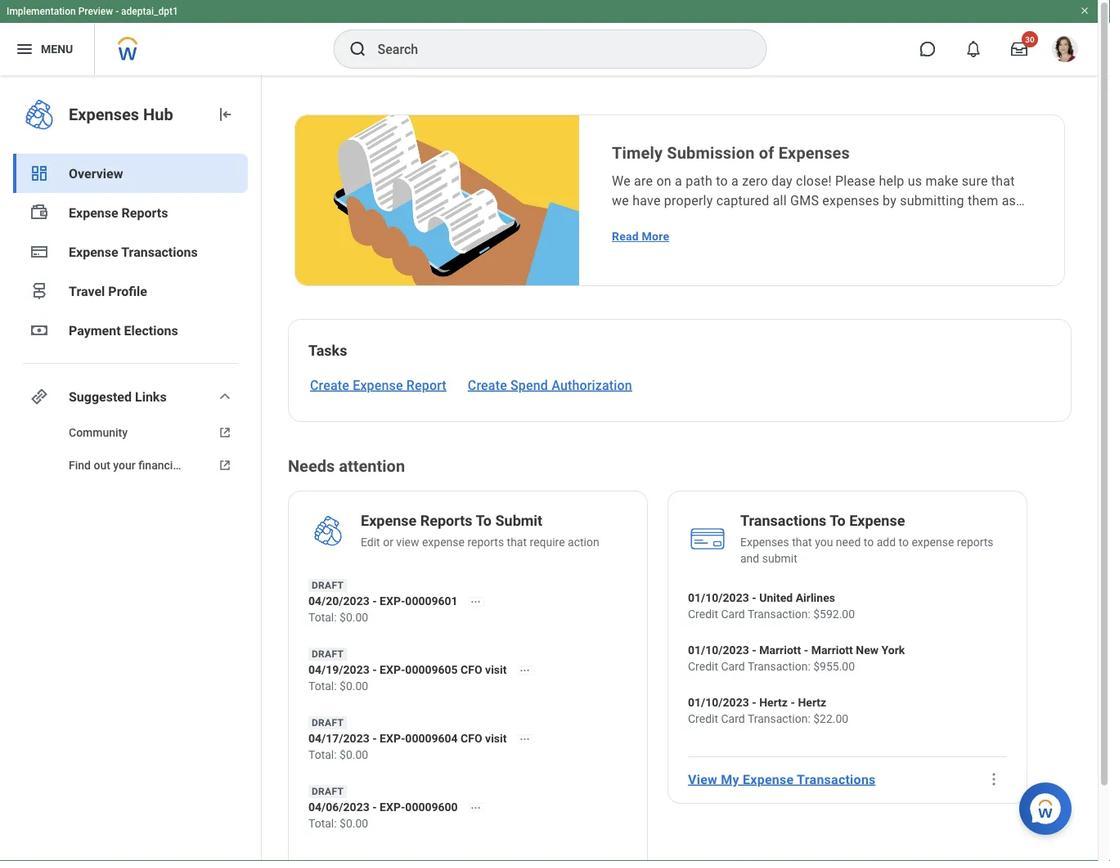 Task type: describe. For each thing, give the bounding box(es) containing it.
marriott
[[812, 644, 854, 657]]

exp- for 00009604
[[380, 732, 405, 746]]

and
[[741, 552, 760, 566]]

credit card transaction: $592.00 element
[[688, 606, 855, 623]]

04/06/2023 - exp-00009600 element
[[309, 800, 496, 816]]

exp- for 00009600
[[380, 801, 405, 814]]

overview link
[[13, 154, 248, 193]]

we
[[612, 193, 629, 208]]

payment
[[69, 323, 121, 338]]

overview
[[69, 166, 123, 181]]

04/06/2023
[[309, 801, 370, 814]]

day
[[772, 173, 793, 189]]

gms
[[791, 193, 819, 208]]

30
[[1026, 34, 1035, 44]]

hertz -
[[760, 696, 796, 710]]

to right path
[[716, 173, 728, 189]]

notifications large image
[[966, 41, 982, 57]]

expense transactions link
[[13, 232, 248, 272]]

total: $0.00 for 04/06/2023 - exp-00009600
[[309, 817, 369, 831]]

expense up the travel
[[69, 244, 118, 260]]

them
[[968, 193, 999, 208]]

- for 04/17/2023
[[373, 732, 377, 746]]

credit card transaction: $955.00 element
[[688, 659, 905, 675]]

view my expense transactions
[[688, 772, 876, 788]]

expense inside expense reports to submit edit or view expense reports that require action
[[422, 536, 465, 549]]

ensure
[[732, 212, 773, 228]]

menu banner
[[0, 0, 1098, 75]]

we are on a path to a zero day close! please help us make sure that we have properly captured all gms expenses by submitting them as soon as possible to ensure proper processing for the quarter. read more
[[612, 173, 1017, 243]]

out
[[94, 459, 110, 472]]

captured
[[717, 193, 770, 208]]

00009605
[[405, 663, 458, 677]]

tasks
[[309, 343, 347, 360]]

expense down overview
[[69, 205, 118, 221]]

04/19/2023 - exp-00009605 cfo visit element
[[309, 662, 546, 679]]

1 a from the left
[[675, 173, 683, 189]]

credit for 01/10/2023 - hertz - hertz credit card transaction: $22.00
[[688, 712, 719, 726]]

credit card transaction: $22.00 element
[[688, 711, 849, 728]]

transactions inside the navigation pane region
[[121, 244, 198, 260]]

suggested links element
[[13, 417, 248, 482]]

proper
[[776, 212, 816, 228]]

04/17/2023 - exp-00009604 cfo visit element
[[309, 731, 546, 747]]

to left add
[[864, 536, 874, 549]]

to down captured
[[717, 212, 729, 228]]

total: $0.00 for 04/19/2023 - exp-00009605 cfo visit
[[309, 680, 369, 693]]

create spend authorization link
[[466, 376, 634, 395]]

04/06/2023 - exp-00009600
[[309, 801, 458, 814]]

expenses for transactions
[[741, 536, 790, 549]]

profile logan mcneil image
[[1053, 36, 1079, 66]]

04/20/2023 - exp-00009601
[[309, 595, 458, 608]]

profile
[[108, 284, 147, 299]]

sure
[[962, 173, 988, 189]]

expense inside list
[[353, 378, 403, 393]]

make
[[926, 173, 959, 189]]

payment elections
[[69, 323, 178, 338]]

related actions image for 04/06/2023 - exp-00009600
[[470, 803, 482, 814]]

- for 04/06/2023
[[373, 801, 377, 814]]

find out your financial well-being
[[69, 459, 238, 472]]

$592.00
[[814, 608, 855, 621]]

menu
[[41, 42, 73, 56]]

have
[[633, 193, 661, 208]]

cfo for 00009605
[[461, 663, 483, 677]]

new
[[856, 644, 879, 657]]

that inside expense reports to submit edit or view expense reports that require action
[[507, 536, 527, 549]]

all
[[773, 193, 787, 208]]

reports for expense reports to submit edit or view expense reports that require action
[[420, 513, 473, 530]]

more
[[642, 230, 670, 243]]

00009601
[[405, 595, 458, 608]]

Search Workday  search field
[[378, 31, 733, 67]]

close environment banner image
[[1080, 6, 1090, 16]]

by
[[883, 193, 897, 208]]

link image
[[29, 387, 49, 407]]

need
[[836, 536, 861, 549]]

01/10/2023 - united airlines credit card transaction: $592.00
[[688, 591, 855, 621]]

find
[[69, 459, 91, 472]]

$0.00 for 04/17/2023
[[340, 749, 369, 762]]

transaction: inside the '01/10/2023 - marriott - marriott new york credit card transaction: $955.00'
[[748, 660, 811, 674]]

read more button
[[606, 220, 676, 253]]

reports inside transactions to expense expenses that you need to add to expense reports and submit
[[958, 536, 994, 549]]

timely
[[612, 143, 663, 162]]

draft for 04/06/2023 - exp-00009600
[[312, 786, 344, 798]]

travel profile link
[[13, 272, 248, 311]]

exp- for 00009601
[[380, 595, 405, 608]]

04/20/2023
[[309, 595, 370, 608]]

york
[[882, 644, 905, 657]]

navigation pane region
[[0, 75, 262, 862]]

card for hertz -
[[721, 712, 745, 726]]

the
[[909, 212, 928, 228]]

dollar image
[[29, 321, 49, 340]]

expenses hub element
[[69, 103, 202, 126]]

- inside menu banner
[[116, 6, 119, 17]]

expense inside 'button'
[[743, 772, 794, 788]]

airlines
[[796, 591, 836, 605]]

united
[[760, 591, 793, 605]]

find out your financial well-being link
[[13, 449, 248, 482]]

edit or view expense reports that require action element
[[361, 534, 600, 551]]

04/19/2023
[[309, 663, 370, 677]]

needs attention
[[288, 457, 405, 476]]

spend
[[511, 378, 548, 393]]

submitting
[[901, 193, 965, 208]]

read
[[612, 230, 639, 243]]

submit
[[496, 513, 543, 530]]

2 a from the left
[[732, 173, 739, 189]]

that inside transactions to expense expenses that you need to add to expense reports and submit
[[792, 536, 813, 549]]

draft for 04/19/2023 - exp-00009605 cfo visit
[[312, 649, 344, 660]]

attention
[[339, 457, 405, 476]]

$955.00
[[814, 660, 855, 674]]

transformation import image
[[215, 105, 235, 124]]

transaction: for united
[[748, 608, 811, 621]]

inbox large image
[[1012, 41, 1028, 57]]

credit inside the '01/10/2023 - marriott - marriott new york credit card transaction: $955.00'
[[688, 660, 719, 674]]

total: $0.00 element for 00009605
[[309, 679, 546, 695]]

timeline milestone image
[[29, 282, 49, 301]]

elections
[[124, 323, 178, 338]]

processing
[[819, 212, 885, 228]]

related actions image for 04/19/2023 - exp-00009605 cfo visit
[[519, 665, 531, 677]]

properly
[[664, 193, 713, 208]]

create spend authorization
[[468, 378, 633, 393]]

expense reports to submit element
[[361, 512, 543, 534]]

expenses inside the navigation pane region
[[69, 105, 139, 124]]

view my expense transactions button
[[682, 764, 883, 796]]

authorization
[[552, 378, 633, 393]]

report
[[407, 378, 447, 393]]

suggested links
[[69, 389, 167, 405]]

to right add
[[899, 536, 909, 549]]

- for 04/20/2023
[[373, 595, 377, 608]]



Task type: vqa. For each thing, say whether or not it's contained in the screenshot.
3
no



Task type: locate. For each thing, give the bounding box(es) containing it.
1 total: from the top
[[309, 611, 337, 625]]

travel
[[69, 284, 105, 299]]

us
[[908, 173, 923, 189]]

4 total: $0.00 from the top
[[309, 817, 369, 831]]

as up the more
[[645, 212, 660, 228]]

01/10/2023 - inside the 01/10/2023 - hertz - hertz credit card transaction: $22.00
[[688, 696, 757, 710]]

0 vertical spatial ext link image
[[215, 425, 235, 441]]

total: down 04/19/2023
[[309, 680, 337, 693]]

2 vertical spatial transaction:
[[748, 712, 811, 726]]

create left spend at the top left
[[468, 378, 507, 393]]

0 vertical spatial credit
[[688, 608, 719, 621]]

1 vertical spatial 01/10/2023 -
[[688, 644, 757, 657]]

card for united
[[721, 608, 745, 621]]

total: $0.00
[[309, 611, 369, 625], [309, 680, 369, 693], [309, 749, 369, 762], [309, 817, 369, 831]]

exp- right 04/19/2023
[[380, 663, 405, 677]]

marriott -
[[760, 644, 809, 657]]

total: for 04/19/2023 - exp-00009605 cfo visit
[[309, 680, 337, 693]]

0 horizontal spatial as
[[645, 212, 660, 228]]

expense down expense reports to submit element
[[422, 536, 465, 549]]

3 $0.00 from the top
[[340, 749, 369, 762]]

- right 04/20/2023 in the bottom left of the page
[[373, 595, 377, 608]]

reports for expense reports
[[122, 205, 168, 221]]

that inside we are on a path to a zero day close! please help us make sure that we have properly captured all gms expenses by submitting them as soon as possible to ensure proper processing for the quarter. read more
[[992, 173, 1016, 189]]

expenses left hub
[[69, 105, 139, 124]]

expense right my
[[743, 772, 794, 788]]

expense transactions
[[69, 244, 198, 260]]

total: $0.00 down 04/06/2023
[[309, 817, 369, 831]]

- right 04/06/2023
[[373, 801, 377, 814]]

2 vertical spatial 01/10/2023 -
[[688, 696, 757, 710]]

expenses
[[823, 193, 880, 208]]

transactions inside 'button'
[[797, 772, 876, 788]]

exp- right 04/06/2023
[[380, 801, 405, 814]]

credit inside 01/10/2023 - united airlines credit card transaction: $592.00
[[688, 608, 719, 621]]

reports up edit or view expense reports that require action element
[[420, 513, 473, 530]]

2 $0.00 from the top
[[340, 680, 369, 693]]

0 vertical spatial visit
[[485, 663, 507, 677]]

create expense report
[[310, 378, 447, 393]]

01/10/2023 - hertz - hertz credit card transaction: $22.00
[[688, 696, 849, 726]]

2 vertical spatial expenses
[[741, 536, 790, 549]]

expense left report
[[353, 378, 403, 393]]

travel profile
[[69, 284, 147, 299]]

1 horizontal spatial expense
[[912, 536, 955, 549]]

suggested
[[69, 389, 132, 405]]

visit left related actions icon
[[485, 732, 507, 746]]

transaction:
[[748, 608, 811, 621], [748, 660, 811, 674], [748, 712, 811, 726]]

1 vertical spatial cfo
[[461, 732, 483, 746]]

3 credit from the top
[[688, 712, 719, 726]]

total: down 04/06/2023
[[309, 817, 337, 831]]

related actions image inside the 04/19/2023 - exp-00009605 cfo visit element
[[519, 665, 531, 677]]

expenses inside transactions to expense expenses that you need to add to expense reports and submit
[[741, 536, 790, 549]]

my
[[721, 772, 740, 788]]

1 vertical spatial credit
[[688, 660, 719, 674]]

visit for 04/17/2023 - exp-00009604 cfo visit
[[485, 732, 507, 746]]

related actions image inside 04/20/2023 - exp-00009601 element
[[470, 597, 482, 608]]

related actions image right 00009601
[[470, 597, 482, 608]]

credit for 01/10/2023 - united airlines credit card transaction: $592.00
[[688, 608, 719, 621]]

community link
[[13, 417, 248, 449]]

card down and
[[721, 608, 745, 621]]

total: $0.00 down 04/19/2023
[[309, 680, 369, 693]]

0 horizontal spatial that
[[507, 536, 527, 549]]

2 01/10/2023 - from the top
[[688, 644, 757, 657]]

4 draft from the top
[[312, 786, 344, 798]]

hub
[[143, 105, 173, 124]]

cfo
[[461, 663, 483, 677], [461, 732, 483, 746]]

2 horizontal spatial that
[[992, 173, 1016, 189]]

3 card from the top
[[721, 712, 745, 726]]

expenses that you need to add to expense reports and submit element
[[741, 534, 1008, 567]]

3 total: $0.00 from the top
[[309, 749, 369, 762]]

create expense report link
[[309, 376, 448, 395]]

card up the 01/10/2023 - hertz - hertz credit card transaction: $22.00 at the right bottom of the page
[[721, 660, 745, 674]]

draft up 04/06/2023
[[312, 786, 344, 798]]

total: $0.00 element down 00009604
[[309, 747, 546, 764]]

task pay image
[[29, 203, 49, 223]]

$0.00
[[340, 611, 369, 625], [340, 680, 369, 693], [340, 749, 369, 762], [340, 817, 369, 831]]

reports inside the navigation pane region
[[122, 205, 168, 221]]

1 horizontal spatial create
[[468, 378, 507, 393]]

credit inside the 01/10/2023 - hertz - hertz credit card transaction: $22.00
[[688, 712, 719, 726]]

expense reports to submit edit or view expense reports that require action
[[361, 513, 600, 549]]

quarter.
[[931, 212, 978, 228]]

1 vertical spatial reports
[[420, 513, 473, 530]]

card inside 01/10/2023 - united airlines credit card transaction: $592.00
[[721, 608, 745, 621]]

dashboard image
[[29, 164, 49, 183]]

expense up add
[[850, 513, 906, 530]]

transactions up 'travel profile' link
[[121, 244, 198, 260]]

ext link image for find out your financial well-being
[[215, 458, 235, 474]]

financial
[[138, 459, 182, 472]]

to inside expense reports to submit edit or view expense reports that require action
[[476, 513, 492, 530]]

justify image
[[15, 39, 34, 59]]

total: down 04/20/2023 in the bottom left of the page
[[309, 611, 337, 625]]

1 horizontal spatial reports
[[420, 513, 473, 530]]

related actions vertical image
[[986, 772, 1003, 788]]

1 vertical spatial visit
[[485, 732, 507, 746]]

draft for 04/17/2023 - exp-00009604 cfo visit
[[312, 718, 344, 729]]

total: for 04/17/2023 - exp-00009604 cfo visit
[[309, 749, 337, 762]]

path
[[686, 173, 713, 189]]

are
[[634, 173, 653, 189]]

$0.00 down 04/17/2023
[[340, 749, 369, 762]]

related actions image right 00009600
[[470, 803, 482, 814]]

$0.00 for 04/20/2023
[[340, 611, 369, 625]]

expense right add
[[912, 536, 955, 549]]

1 card from the top
[[721, 608, 745, 621]]

implementation
[[7, 6, 76, 17]]

cfo right 00009604
[[461, 732, 483, 746]]

to up edit or view expense reports that require action element
[[476, 513, 492, 530]]

list
[[289, 363, 1052, 395]]

implementation preview -   adeptai_dpt1
[[7, 6, 178, 17]]

related actions image up related actions icon
[[519, 665, 531, 677]]

expense reports
[[69, 205, 168, 221]]

$0.00 for 04/19/2023
[[340, 680, 369, 693]]

$22.00
[[814, 712, 849, 726]]

action
[[568, 536, 600, 549]]

1 vertical spatial as
[[645, 212, 660, 228]]

- right "preview"
[[116, 6, 119, 17]]

total: $0.00 element for 00009601
[[309, 610, 496, 626]]

0 vertical spatial card
[[721, 608, 745, 621]]

expense inside transactions to expense expenses that you need to add to expense reports and submit
[[850, 513, 906, 530]]

2 visit from the top
[[485, 732, 507, 746]]

01/10/2023 - inside the '01/10/2023 - marriott - marriott new york credit card transaction: $955.00'
[[688, 644, 757, 657]]

related actions image
[[519, 734, 531, 746]]

ext link image inside the find out your financial well-being link
[[215, 458, 235, 474]]

cfo right 00009605
[[461, 663, 483, 677]]

3 transaction: from the top
[[748, 712, 811, 726]]

preview
[[78, 6, 113, 17]]

as right them
[[1002, 193, 1017, 208]]

0 vertical spatial cfo
[[461, 663, 483, 677]]

draft up 04/20/2023 in the bottom left of the page
[[312, 580, 344, 592]]

0 vertical spatial reports
[[122, 205, 168, 221]]

ext link image inside community link
[[215, 425, 235, 441]]

transaction: down marriott - at bottom right
[[748, 660, 811, 674]]

1 horizontal spatial that
[[792, 536, 813, 549]]

related actions image
[[470, 597, 482, 608], [519, 665, 531, 677], [470, 803, 482, 814]]

1 reports from the left
[[468, 536, 504, 549]]

draft
[[312, 580, 344, 592], [312, 649, 344, 660], [312, 718, 344, 729], [312, 786, 344, 798]]

total: for 04/20/2023 - exp-00009601
[[309, 611, 337, 625]]

credit card image
[[29, 242, 49, 262]]

timely submission of expenses element
[[612, 142, 1032, 165]]

adeptai_dpt1
[[121, 6, 178, 17]]

help
[[879, 173, 905, 189]]

0 vertical spatial transactions
[[121, 244, 198, 260]]

0 horizontal spatial to
[[476, 513, 492, 530]]

04/20/2023 - exp-00009601 element
[[309, 593, 496, 610]]

2 card from the top
[[721, 660, 745, 674]]

1 total: $0.00 element from the top
[[309, 610, 496, 626]]

2 credit from the top
[[688, 660, 719, 674]]

0 horizontal spatial reports
[[122, 205, 168, 221]]

3 01/10/2023 - from the top
[[688, 696, 757, 710]]

1 expense from the left
[[422, 536, 465, 549]]

01/10/2023 - down credit card transaction: $592.00 element
[[688, 644, 757, 657]]

4 total: from the top
[[309, 817, 337, 831]]

expenses
[[69, 105, 139, 124], [779, 143, 850, 162], [741, 536, 790, 549]]

3 total: $0.00 element from the top
[[309, 747, 546, 764]]

view
[[396, 536, 419, 549]]

links
[[135, 389, 167, 405]]

0 horizontal spatial reports
[[468, 536, 504, 549]]

total: $0.00 element down 04/20/2023 - exp-00009601
[[309, 610, 496, 626]]

-
[[116, 6, 119, 17], [373, 595, 377, 608], [373, 663, 377, 677], [373, 732, 377, 746], [373, 801, 377, 814]]

visit right 00009605
[[485, 663, 507, 677]]

0 vertical spatial related actions image
[[470, 597, 482, 608]]

that left the you
[[792, 536, 813, 549]]

submit
[[763, 552, 798, 566]]

transaction: inside 01/10/2023 - united airlines credit card transaction: $592.00
[[748, 608, 811, 621]]

2 vertical spatial credit
[[688, 712, 719, 726]]

2 exp- from the top
[[380, 663, 405, 677]]

exp-
[[380, 595, 405, 608], [380, 663, 405, 677], [380, 732, 405, 746], [380, 801, 405, 814]]

total: $0.00 element for 00009604
[[309, 747, 546, 764]]

visit for 04/19/2023 - exp-00009605 cfo visit
[[485, 663, 507, 677]]

2 draft from the top
[[312, 649, 344, 660]]

to up need
[[830, 513, 846, 530]]

2 vertical spatial card
[[721, 712, 745, 726]]

1 vertical spatial card
[[721, 660, 745, 674]]

menu button
[[0, 23, 94, 75]]

1 horizontal spatial a
[[732, 173, 739, 189]]

1 credit from the top
[[688, 608, 719, 621]]

3 exp- from the top
[[380, 732, 405, 746]]

expenses up and
[[741, 536, 790, 549]]

2 to from the left
[[830, 513, 846, 530]]

0 vertical spatial transaction:
[[748, 608, 811, 621]]

transaction: inside the 01/10/2023 - hertz - hertz credit card transaction: $22.00
[[748, 712, 811, 726]]

2 ext link image from the top
[[215, 458, 235, 474]]

reports up expense transactions
[[122, 205, 168, 221]]

0 horizontal spatial a
[[675, 173, 683, 189]]

1 vertical spatial transaction:
[[748, 660, 811, 674]]

a left the zero
[[732, 173, 739, 189]]

1 transaction: from the top
[[748, 608, 811, 621]]

$0.00 for 04/06/2023
[[340, 817, 369, 831]]

expense inside transactions to expense expenses that you need to add to expense reports and submit
[[912, 536, 955, 549]]

expenses hub
[[69, 105, 173, 124]]

to
[[476, 513, 492, 530], [830, 513, 846, 530]]

01/10/2023 - up credit card transaction: $22.00 element
[[688, 696, 757, 710]]

2 total: $0.00 element from the top
[[309, 679, 546, 695]]

2 vertical spatial related actions image
[[470, 803, 482, 814]]

card up my
[[721, 712, 745, 726]]

total: $0.00 for 04/17/2023 - exp-00009604 cfo visit
[[309, 749, 369, 762]]

01/10/2023 - for 01/10/2023 - united airlines credit card transaction: $592.00
[[688, 591, 757, 605]]

exp- right 04/20/2023 in the bottom left of the page
[[380, 595, 405, 608]]

that up them
[[992, 173, 1016, 189]]

that down submit
[[507, 536, 527, 549]]

$0.00 down 04/19/2023
[[340, 680, 369, 693]]

reports inside expense reports to submit edit or view expense reports that require action
[[468, 536, 504, 549]]

well-
[[185, 459, 209, 472]]

1 to from the left
[[476, 513, 492, 530]]

total: for 04/06/2023 - exp-00009600
[[309, 817, 337, 831]]

cfo for 00009604
[[461, 732, 483, 746]]

2 expense from the left
[[912, 536, 955, 549]]

- right 04/17/2023
[[373, 732, 377, 746]]

total: $0.00 element down 04/06/2023 - exp-00009600
[[309, 816, 496, 832]]

0 vertical spatial 01/10/2023 -
[[688, 591, 757, 605]]

1 01/10/2023 - from the top
[[688, 591, 757, 605]]

exp- right 04/17/2023
[[380, 732, 405, 746]]

2 vertical spatial transactions
[[797, 772, 876, 788]]

reports inside expense reports to submit edit or view expense reports that require action
[[420, 513, 473, 530]]

1 exp- from the top
[[380, 595, 405, 608]]

2 cfo from the top
[[461, 732, 483, 746]]

total: $0.00 element down 00009605
[[309, 679, 546, 695]]

draft up 04/17/2023
[[312, 718, 344, 729]]

draft for 04/20/2023 - exp-00009601
[[312, 580, 344, 592]]

card inside the 01/10/2023 - hertz - hertz credit card transaction: $22.00
[[721, 712, 745, 726]]

ext link image
[[215, 425, 235, 441], [215, 458, 235, 474]]

1 cfo from the top
[[461, 663, 483, 677]]

a
[[675, 173, 683, 189], [732, 173, 739, 189]]

01/10/2023 - inside 01/10/2023 - united airlines credit card transaction: $592.00
[[688, 591, 757, 605]]

of
[[759, 143, 775, 162]]

1 vertical spatial transactions
[[741, 513, 827, 530]]

$0.00 down 04/20/2023 in the bottom left of the page
[[340, 611, 369, 625]]

2 total: $0.00 from the top
[[309, 680, 369, 693]]

30 button
[[1002, 31, 1039, 67]]

transaction: down the "united"
[[748, 608, 811, 621]]

expense reports link
[[13, 193, 248, 232]]

transactions down the $22.00 on the right bottom of the page
[[797, 772, 876, 788]]

card inside the '01/10/2023 - marriott - marriott new york credit card transaction: $955.00'
[[721, 660, 745, 674]]

1 draft from the top
[[312, 580, 344, 592]]

total: $0.00 down 04/17/2023
[[309, 749, 369, 762]]

total: $0.00 element for 00009600
[[309, 816, 496, 832]]

card
[[721, 608, 745, 621], [721, 660, 745, 674], [721, 712, 745, 726]]

01/10/2023 - for 01/10/2023 - hertz - hertz credit card transaction: $22.00
[[688, 696, 757, 710]]

you
[[815, 536, 834, 549]]

0 vertical spatial expenses
[[69, 105, 139, 124]]

0 vertical spatial as
[[1002, 193, 1017, 208]]

credit
[[688, 608, 719, 621], [688, 660, 719, 674], [688, 712, 719, 726]]

0 horizontal spatial create
[[310, 378, 350, 393]]

total: $0.00 down 04/20/2023 in the bottom left of the page
[[309, 611, 369, 625]]

1 ext link image from the top
[[215, 425, 235, 441]]

2 create from the left
[[468, 378, 507, 393]]

ext link image up being
[[215, 425, 235, 441]]

transaction: for hertz -
[[748, 712, 811, 726]]

possible
[[663, 212, 714, 228]]

search image
[[348, 39, 368, 59]]

create down tasks at the left top of page
[[310, 378, 350, 393]]

timely submission of expenses
[[612, 143, 850, 162]]

4 $0.00 from the top
[[340, 817, 369, 831]]

for
[[889, 212, 906, 228]]

transaction: down the 'hertz -'
[[748, 712, 811, 726]]

hertz
[[798, 696, 827, 710]]

total: $0.00 for 04/20/2023 - exp-00009601
[[309, 611, 369, 625]]

transactions to expense expenses that you need to add to expense reports and submit
[[741, 513, 994, 566]]

1 vertical spatial ext link image
[[215, 458, 235, 474]]

- for 04/19/2023
[[373, 663, 377, 677]]

ext link image right the well-
[[215, 458, 235, 474]]

expenses for timely
[[779, 143, 850, 162]]

1 horizontal spatial as
[[1002, 193, 1017, 208]]

3 draft from the top
[[312, 718, 344, 729]]

2 total: from the top
[[309, 680, 337, 693]]

00009600
[[405, 801, 458, 814]]

expenses up close!
[[779, 143, 850, 162]]

transactions inside transactions to expense expenses that you need to add to expense reports and submit
[[741, 513, 827, 530]]

exp- for 00009605
[[380, 663, 405, 677]]

total: $0.00 element
[[309, 610, 496, 626], [309, 679, 546, 695], [309, 747, 546, 764], [309, 816, 496, 832]]

expense up the or at left bottom
[[361, 513, 417, 530]]

create for create expense report
[[310, 378, 350, 393]]

01/10/2023 - down and
[[688, 591, 757, 605]]

draft up 04/19/2023
[[312, 649, 344, 660]]

expense
[[422, 536, 465, 549], [912, 536, 955, 549]]

1 total: $0.00 from the top
[[309, 611, 369, 625]]

ext link image for community
[[215, 425, 235, 441]]

1 horizontal spatial to
[[830, 513, 846, 530]]

related actions image for 04/20/2023 - exp-00009601
[[470, 597, 482, 608]]

01/10/2023 - marriott - marriott new york credit card transaction: $955.00
[[688, 644, 905, 674]]

$0.00 down 04/06/2023
[[340, 817, 369, 831]]

2 transaction: from the top
[[748, 660, 811, 674]]

create for create spend authorization
[[468, 378, 507, 393]]

1 $0.00 from the top
[[340, 611, 369, 625]]

3 total: from the top
[[309, 749, 337, 762]]

expense inside expense reports to submit edit or view expense reports that require action
[[361, 513, 417, 530]]

a right on
[[675, 173, 683, 189]]

transactions
[[121, 244, 198, 260], [741, 513, 827, 530], [797, 772, 876, 788]]

04/17/2023 - exp-00009604 cfo visit
[[309, 732, 507, 746]]

soon
[[612, 212, 642, 228]]

01/10/2023 - for 01/10/2023 - marriott - marriott new york credit card transaction: $955.00
[[688, 644, 757, 657]]

1 vertical spatial expenses
[[779, 143, 850, 162]]

4 exp- from the top
[[380, 801, 405, 814]]

to inside transactions to expense expenses that you need to add to expense reports and submit
[[830, 513, 846, 530]]

04/19/2023 - exp-00009605 cfo visit
[[309, 663, 507, 677]]

add
[[877, 536, 896, 549]]

0 horizontal spatial expense
[[422, 536, 465, 549]]

1 create from the left
[[310, 378, 350, 393]]

1 horizontal spatial reports
[[958, 536, 994, 549]]

community
[[69, 426, 128, 440]]

chevron down small image
[[215, 387, 235, 407]]

00009604
[[405, 732, 458, 746]]

transactions up submit
[[741, 513, 827, 530]]

submission
[[667, 143, 755, 162]]

- right 04/19/2023
[[373, 663, 377, 677]]

1 vertical spatial related actions image
[[519, 665, 531, 677]]

list containing create expense report
[[289, 363, 1052, 395]]

related actions image inside 04/06/2023 - exp-00009600 element
[[470, 803, 482, 814]]

2 reports from the left
[[958, 536, 994, 549]]

total: down 04/17/2023
[[309, 749, 337, 762]]

1 visit from the top
[[485, 663, 507, 677]]

transactions to expense element
[[741, 512, 906, 534]]

4 total: $0.00 element from the top
[[309, 816, 496, 832]]



